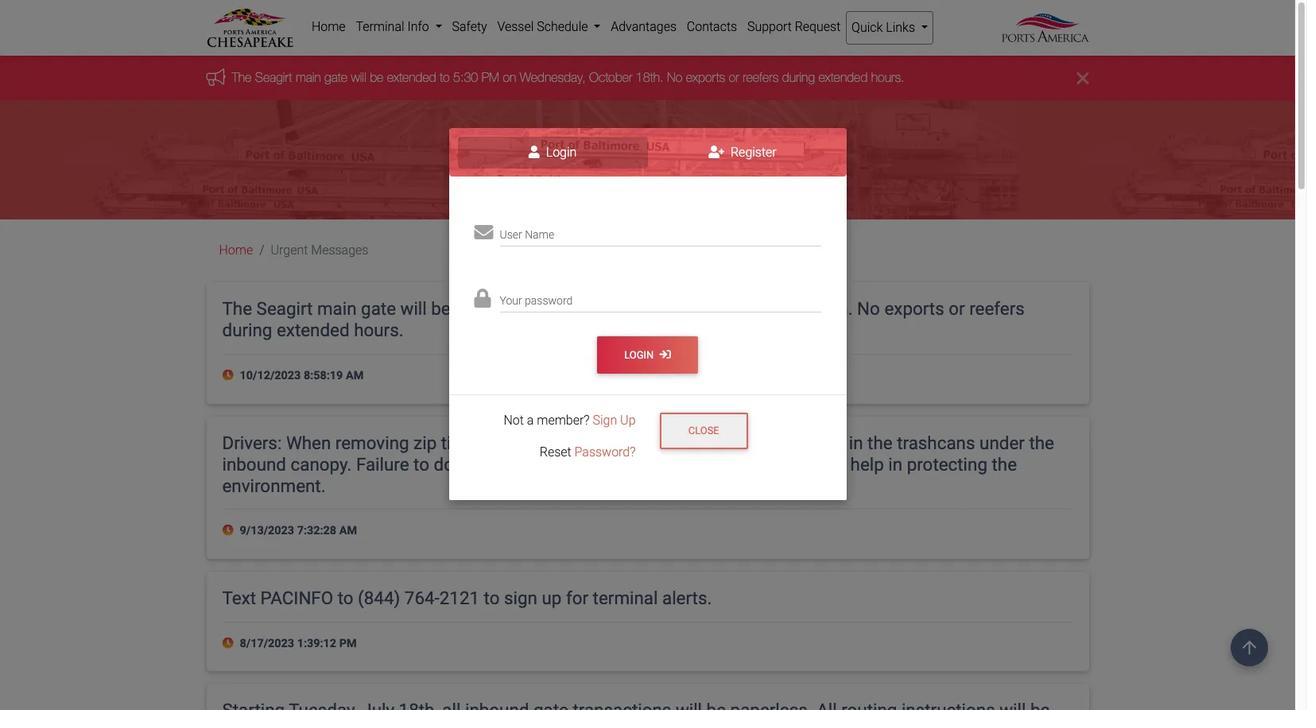 Task type: describe. For each thing, give the bounding box(es) containing it.
be inside alert
[[370, 70, 384, 85]]

1:39:12
[[297, 637, 337, 650]]

am for hours.
[[346, 369, 364, 383]]

18th. inside alert
[[636, 70, 664, 85]]

close
[[689, 425, 720, 437]]

result
[[513, 454, 557, 475]]

trashcans
[[897, 432, 975, 453]]

1 horizontal spatial 18th.
[[813, 299, 853, 319]]

1 horizontal spatial in
[[849, 432, 863, 453]]

password
[[525, 294, 573, 307]]

request
[[795, 19, 841, 34]]

links
[[886, 20, 915, 35]]

or inside the seagirt main gate will be extended to 5:30 pm on wednesday, october 18th.  no exports or reefers during extended hours.
[[949, 299, 965, 319]]

failure
[[356, 454, 409, 475]]

text pacinfo to (844) 764-2121 to sign up for terminal alerts.
[[222, 588, 712, 608]]

the up help
[[868, 432, 893, 453]]

tab list containing login
[[449, 128, 847, 177]]

user name
[[500, 228, 555, 241]]

on inside alert
[[503, 70, 516, 85]]

up
[[620, 413, 636, 428]]

reset
[[540, 444, 572, 459]]

0 horizontal spatial a
[[527, 413, 534, 428]]

1 horizontal spatial no
[[857, 299, 880, 319]]

your
[[500, 294, 522, 307]]

5:30 inside alert
[[453, 70, 478, 85]]

the right of
[[787, 432, 812, 453]]

the down the under
[[992, 454, 1017, 475]]

when
[[286, 432, 331, 453]]

go to top image
[[1231, 629, 1269, 666]]

1 vertical spatial be
[[431, 299, 451, 319]]

1 horizontal spatial inbound
[[524, 432, 588, 453]]

9/13/2023 7:32:28 am
[[237, 524, 357, 538]]

advantages link
[[606, 11, 682, 43]]

2 ties from the left
[[816, 432, 845, 453]]

removing
[[336, 432, 409, 453]]

reefers inside alert
[[743, 70, 779, 85]]

envelope image
[[474, 223, 493, 242]]

reset password?
[[540, 444, 636, 459]]

help
[[851, 454, 884, 475]]

to left (844)
[[338, 588, 354, 608]]

1 vertical spatial the seagirt main gate will be extended to 5:30 pm on wednesday, october 18th.  no exports or reefers during extended hours.
[[222, 299, 1025, 341]]

to inside alert
[[440, 70, 450, 85]]

to inside the seagirt main gate will be extended to 5:30 pm on wednesday, october 18th.  no exports or reefers during extended hours.
[[532, 299, 548, 319]]

up
[[542, 588, 562, 608]]

8:58:19
[[304, 369, 343, 383]]

1 horizontal spatial home link
[[307, 11, 351, 43]]

your password
[[500, 294, 573, 307]]

under
[[980, 432, 1025, 453]]

register
[[728, 145, 777, 160]]

1 vertical spatial 5:30
[[553, 299, 587, 319]]

environment.
[[222, 475, 326, 496]]

you
[[752, 454, 781, 475]]

please
[[643, 432, 695, 453]]

quick links link
[[846, 11, 934, 45]]

reefers inside the seagirt main gate will be extended to 5:30 pm on wednesday, october 18th.  no exports or reefers during extended hours.
[[970, 299, 1025, 319]]

764-
[[405, 588, 440, 608]]

canopy.
[[291, 454, 352, 475]]

1 horizontal spatial on
[[623, 299, 643, 319]]

ban.
[[661, 454, 695, 475]]

1 vertical spatial exports
[[885, 299, 945, 319]]

user
[[500, 228, 522, 241]]

login inside the "login" link
[[543, 145, 577, 160]]

8/17/2023 1:39:12 pm
[[237, 637, 357, 650]]

the seagirt main gate will be extended to 5:30 pm on wednesday, october 18th.  no exports or reefers during extended hours. link
[[232, 70, 905, 85]]

clock image for the seagirt main gate will be extended to 5:30 pm on wednesday, october 18th.  no exports or reefers during extended hours.
[[222, 370, 237, 381]]

8/17/2023
[[240, 637, 294, 650]]

quick
[[852, 20, 883, 35]]

terminal
[[593, 588, 658, 608]]

1 vertical spatial for
[[566, 588, 589, 608]]

safety link
[[447, 11, 492, 43]]

close image
[[1077, 69, 1089, 88]]

contacts link
[[682, 11, 742, 43]]

alerts.
[[662, 588, 712, 608]]

(844)
[[358, 588, 400, 608]]

so
[[458, 454, 478, 475]]

your
[[812, 454, 846, 475]]

pm inside alert
[[482, 70, 499, 85]]

main inside alert
[[296, 70, 321, 85]]

9/13/2023
[[240, 524, 294, 538]]

lock image
[[474, 289, 491, 308]]

sign
[[593, 413, 617, 428]]

will inside alert
[[351, 70, 366, 85]]

sign up link
[[593, 413, 636, 428]]

password? link
[[575, 444, 636, 459]]

0 horizontal spatial hours.
[[354, 320, 404, 341]]

1 vertical spatial october
[[745, 299, 808, 319]]

to inside drivers: when removing zip ties at the inbound lanes, please dispose of the ties in the trashcans under the inbound canopy.  failure to do so will result in a one day ban. thank you for your help in protecting the environment.
[[414, 454, 429, 475]]

10/12/2023
[[240, 369, 301, 383]]

2 vertical spatial pm
[[339, 637, 357, 650]]

contacts
[[687, 19, 737, 34]]

2121
[[440, 588, 480, 608]]

login inside login button
[[624, 349, 656, 361]]



Task type: locate. For each thing, give the bounding box(es) containing it.
0 horizontal spatial wednesday,
[[520, 70, 586, 85]]

during inside alert
[[782, 70, 815, 85]]

0 vertical spatial 18th.
[[636, 70, 664, 85]]

0 vertical spatial october
[[589, 70, 633, 85]]

home link
[[307, 11, 351, 43], [219, 243, 253, 258]]

0 horizontal spatial in
[[562, 454, 576, 475]]

1 horizontal spatial during
[[782, 70, 815, 85]]

0 vertical spatial no
[[667, 70, 683, 85]]

1 horizontal spatial exports
[[885, 299, 945, 319]]

a right not
[[527, 413, 534, 428]]

5:30 down safety link
[[453, 70, 478, 85]]

1 horizontal spatial a
[[580, 454, 590, 475]]

or inside the seagirt main gate will be extended to 5:30 pm on wednesday, october 18th.  no exports or reefers during extended hours. alert
[[729, 70, 739, 85]]

the
[[494, 432, 519, 453], [787, 432, 812, 453], [868, 432, 893, 453], [1029, 432, 1055, 453], [992, 454, 1017, 475]]

day
[[628, 454, 656, 475]]

0 vertical spatial login
[[543, 145, 577, 160]]

ties
[[441, 432, 470, 453], [816, 432, 845, 453]]

urgent
[[271, 243, 308, 258]]

on
[[503, 70, 516, 85], [623, 299, 643, 319]]

0 horizontal spatial october
[[589, 70, 633, 85]]

1 horizontal spatial for
[[785, 454, 808, 475]]

ties up the your
[[816, 432, 845, 453]]

1 horizontal spatial october
[[745, 299, 808, 319]]

0 horizontal spatial 5:30
[[453, 70, 478, 85]]

quick links
[[852, 20, 919, 35]]

drivers:
[[222, 432, 282, 453]]

inbound down drivers:
[[222, 454, 286, 475]]

user plus image
[[709, 146, 725, 158]]

drivers: when removing zip ties at the inbound lanes, please dispose of the ties in the trashcans under the inbound canopy.  failure to do so will result in a one day ban. thank you for your help in protecting the environment.
[[222, 432, 1055, 496]]

2 vertical spatial will
[[482, 454, 509, 475]]

1 horizontal spatial or
[[949, 299, 965, 319]]

not a member? sign up
[[504, 413, 636, 428]]

0 vertical spatial wednesday,
[[520, 70, 586, 85]]

clock image
[[222, 638, 237, 649]]

0 vertical spatial home
[[312, 19, 346, 34]]

0 vertical spatial seagirt
[[255, 70, 292, 85]]

am right 8:58:19
[[346, 369, 364, 383]]

0 horizontal spatial for
[[566, 588, 589, 608]]

home for rightmost home link
[[312, 19, 346, 34]]

0 horizontal spatial home
[[219, 243, 253, 258]]

to down "zip"
[[414, 454, 429, 475]]

wednesday, up the "login" link
[[520, 70, 586, 85]]

0 vertical spatial exports
[[686, 70, 726, 85]]

or
[[729, 70, 739, 85], [949, 299, 965, 319]]

member?
[[537, 413, 590, 428]]

0 horizontal spatial reefers
[[743, 70, 779, 85]]

0 vertical spatial hours.
[[871, 70, 905, 85]]

1 vertical spatial am
[[339, 524, 357, 538]]

0 horizontal spatial home link
[[219, 243, 253, 258]]

0 vertical spatial will
[[351, 70, 366, 85]]

0 vertical spatial gate
[[325, 70, 348, 85]]

urgent messages
[[271, 243, 369, 258]]

seagirt down urgent
[[257, 299, 313, 319]]

Your password password field
[[500, 285, 821, 313]]

0 vertical spatial inbound
[[524, 432, 588, 453]]

0 horizontal spatial be
[[370, 70, 384, 85]]

login button
[[597, 337, 698, 374]]

be
[[370, 70, 384, 85], [431, 299, 451, 319]]

to left sign
[[484, 588, 500, 608]]

the seagirt main gate will be extended to 5:30 pm on wednesday, october 18th.  no exports or reefers during extended hours. up sign in image
[[222, 299, 1025, 341]]

support request
[[748, 19, 841, 34]]

seagirt right bullhorn 'image'
[[255, 70, 292, 85]]

pacinfo
[[261, 588, 333, 608]]

0 vertical spatial am
[[346, 369, 364, 383]]

will inside the seagirt main gate will be extended to 5:30 pm on wednesday, october 18th.  no exports or reefers during extended hours.
[[401, 299, 427, 319]]

text
[[222, 588, 256, 608]]

10/12/2023 8:58:19 am
[[237, 369, 364, 383]]

during inside the seagirt main gate will be extended to 5:30 pm on wednesday, october 18th.  no exports or reefers during extended hours.
[[222, 320, 272, 341]]

sign
[[504, 588, 538, 608]]

am right 7:32:28
[[339, 524, 357, 538]]

0 horizontal spatial pm
[[339, 637, 357, 650]]

1 vertical spatial login
[[624, 349, 656, 361]]

0 vertical spatial main
[[296, 70, 321, 85]]

tab list
[[449, 128, 847, 177]]

1 horizontal spatial 5:30
[[553, 299, 587, 319]]

a
[[527, 413, 534, 428], [580, 454, 590, 475]]

1 horizontal spatial hours.
[[871, 70, 905, 85]]

exports
[[686, 70, 726, 85], [885, 299, 945, 319]]

am
[[346, 369, 364, 383], [339, 524, 357, 538]]

inbound down member?
[[524, 432, 588, 453]]

safety
[[452, 19, 487, 34]]

0 vertical spatial the
[[232, 70, 252, 85]]

pm down safety link
[[482, 70, 499, 85]]

0 vertical spatial a
[[527, 413, 534, 428]]

1 horizontal spatial home
[[312, 19, 346, 34]]

1 vertical spatial clock image
[[222, 525, 237, 537]]

the right the under
[[1029, 432, 1055, 453]]

0 horizontal spatial will
[[351, 70, 366, 85]]

the
[[232, 70, 252, 85], [222, 299, 252, 319]]

of
[[766, 432, 782, 453]]

gate inside alert
[[325, 70, 348, 85]]

1 horizontal spatial be
[[431, 299, 451, 319]]

reefers
[[743, 70, 779, 85], [970, 299, 1025, 319]]

at
[[474, 432, 490, 453]]

in right result
[[562, 454, 576, 475]]

for
[[785, 454, 808, 475], [566, 588, 589, 608]]

seagirt
[[255, 70, 292, 85], [257, 299, 313, 319]]

0 vertical spatial the seagirt main gate will be extended to 5:30 pm on wednesday, october 18th.  no exports or reefers during extended hours.
[[232, 70, 905, 85]]

october inside alert
[[589, 70, 633, 85]]

pm
[[482, 70, 499, 85], [591, 299, 618, 319], [339, 637, 357, 650]]

1 vertical spatial wednesday,
[[647, 299, 741, 319]]

1 vertical spatial the
[[222, 299, 252, 319]]

0 horizontal spatial or
[[729, 70, 739, 85]]

clock image for drivers: when removing zip ties at the inbound lanes, please dispose of the ties in the trashcans under the inbound canopy.  failure to do so will result in a one day ban. thank you for your help in protecting the environment.
[[222, 525, 237, 537]]

1 vertical spatial seagirt
[[257, 299, 313, 319]]

0 vertical spatial reefers
[[743, 70, 779, 85]]

1 vertical spatial pm
[[591, 299, 618, 319]]

0 vertical spatial or
[[729, 70, 739, 85]]

do
[[434, 454, 454, 475]]

1 horizontal spatial wednesday,
[[647, 299, 741, 319]]

0 horizontal spatial exports
[[686, 70, 726, 85]]

2 clock image from the top
[[222, 525, 237, 537]]

1 vertical spatial 18th.
[[813, 299, 853, 319]]

the inside alert
[[232, 70, 252, 85]]

0 horizontal spatial no
[[667, 70, 683, 85]]

ties up do
[[441, 432, 470, 453]]

extended
[[387, 70, 436, 85], [819, 70, 868, 85], [455, 299, 528, 319], [277, 320, 350, 341]]

1 vertical spatial main
[[317, 299, 357, 319]]

a left one
[[580, 454, 590, 475]]

name
[[525, 228, 555, 241]]

the seagirt main gate will be extended to 5:30 pm on wednesday, october 18th.  no exports or reefers during extended hours. inside alert
[[232, 70, 905, 85]]

the down not
[[494, 432, 519, 453]]

thank
[[699, 454, 748, 475]]

clock image
[[222, 370, 237, 381], [222, 525, 237, 537]]

0 horizontal spatial during
[[222, 320, 272, 341]]

18th.
[[636, 70, 664, 85], [813, 299, 853, 319]]

the seagirt main gate will be extended to 5:30 pm on wednesday, october 18th.  no exports or reefers during extended hours.
[[232, 70, 905, 85], [222, 299, 1025, 341]]

am for canopy.
[[339, 524, 357, 538]]

in
[[849, 432, 863, 453], [562, 454, 576, 475], [889, 454, 903, 475]]

0 vertical spatial 5:30
[[453, 70, 478, 85]]

User Name text field
[[500, 218, 821, 246]]

user image
[[529, 146, 540, 158]]

inbound
[[524, 432, 588, 453], [222, 454, 286, 475]]

no inside the seagirt main gate will be extended to 5:30 pm on wednesday, october 18th.  no exports or reefers during extended hours. alert
[[667, 70, 683, 85]]

5:30
[[453, 70, 478, 85], [553, 299, 587, 319]]

1 vertical spatial inbound
[[222, 454, 286, 475]]

password?
[[575, 444, 636, 459]]

home
[[312, 19, 346, 34], [219, 243, 253, 258]]

0 horizontal spatial 18th.
[[636, 70, 664, 85]]

1 horizontal spatial pm
[[482, 70, 499, 85]]

1 ties from the left
[[441, 432, 470, 453]]

1 horizontal spatial gate
[[361, 299, 396, 319]]

exports inside alert
[[686, 70, 726, 85]]

home for the bottommost home link
[[219, 243, 253, 258]]

clock image left 10/12/2023
[[222, 370, 237, 381]]

support request link
[[742, 11, 846, 43]]

login link
[[458, 137, 648, 169]]

0 vertical spatial clock image
[[222, 370, 237, 381]]

2 horizontal spatial in
[[889, 454, 903, 475]]

bullhorn image
[[206, 68, 232, 86]]

0 vertical spatial home link
[[307, 11, 351, 43]]

1 horizontal spatial reefers
[[970, 299, 1025, 319]]

seagirt inside alert
[[255, 70, 292, 85]]

login
[[543, 145, 577, 160], [624, 349, 656, 361]]

hours. inside alert
[[871, 70, 905, 85]]

to down safety link
[[440, 70, 450, 85]]

login right user icon
[[543, 145, 577, 160]]

in right help
[[889, 454, 903, 475]]

0 horizontal spatial inbound
[[222, 454, 286, 475]]

0 horizontal spatial on
[[503, 70, 516, 85]]

wednesday, up sign in image
[[647, 299, 741, 319]]

protecting
[[907, 454, 988, 475]]

1 clock image from the top
[[222, 370, 237, 381]]

1 vertical spatial a
[[580, 454, 590, 475]]

close button
[[660, 413, 748, 449]]

1 vertical spatial no
[[857, 299, 880, 319]]

the seagirt main gate will be extended to 5:30 pm on wednesday, october 18th.  no exports or reefers during extended hours. up the "login" link
[[232, 70, 905, 85]]

one
[[594, 454, 624, 475]]

will inside drivers: when removing zip ties at the inbound lanes, please dispose of the ties in the trashcans under the inbound canopy.  failure to do so will result in a one day ban. thank you for your help in protecting the environment.
[[482, 454, 509, 475]]

in up help
[[849, 432, 863, 453]]

will
[[351, 70, 366, 85], [401, 299, 427, 319], [482, 454, 509, 475]]

1 vertical spatial during
[[222, 320, 272, 341]]

wednesday, inside alert
[[520, 70, 586, 85]]

1 vertical spatial will
[[401, 299, 427, 319]]

login left sign in image
[[624, 349, 656, 361]]

1 vertical spatial or
[[949, 299, 965, 319]]

for right up
[[566, 588, 589, 608]]

1 vertical spatial home
[[219, 243, 253, 258]]

clock image left the 9/13/2023
[[222, 525, 237, 537]]

0 vertical spatial during
[[782, 70, 815, 85]]

a inside drivers: when removing zip ties at the inbound lanes, please dispose of the ties in the trashcans under the inbound canopy.  failure to do so will result in a one day ban. thank you for your help in protecting the environment.
[[580, 454, 590, 475]]

1 vertical spatial reefers
[[970, 299, 1025, 319]]

1 horizontal spatial ties
[[816, 432, 845, 453]]

2 horizontal spatial pm
[[591, 299, 618, 319]]

register link
[[648, 137, 838, 169]]

1 vertical spatial home link
[[219, 243, 253, 258]]

2 horizontal spatial will
[[482, 454, 509, 475]]

the seagirt main gate will be extended to 5:30 pm on wednesday, october 18th.  no exports or reefers during extended hours. alert
[[0, 56, 1296, 101]]

1 vertical spatial on
[[623, 299, 643, 319]]

zip
[[414, 432, 437, 453]]

not
[[504, 413, 524, 428]]

october
[[589, 70, 633, 85], [745, 299, 808, 319]]

no
[[667, 70, 683, 85], [857, 299, 880, 319]]

0 horizontal spatial ties
[[441, 432, 470, 453]]

0 vertical spatial on
[[503, 70, 516, 85]]

support
[[748, 19, 792, 34]]

0 horizontal spatial login
[[543, 145, 577, 160]]

5:30 right your
[[553, 299, 587, 319]]

gate
[[325, 70, 348, 85], [361, 299, 396, 319]]

for right you
[[785, 454, 808, 475]]

pm right 1:39:12
[[339, 637, 357, 650]]

for inside drivers: when removing zip ties at the inbound lanes, please dispose of the ties in the trashcans under the inbound canopy.  failure to do so will result in a one day ban. thank you for your help in protecting the environment.
[[785, 454, 808, 475]]

sign in image
[[660, 349, 671, 361]]

during
[[782, 70, 815, 85], [222, 320, 272, 341]]

to right your
[[532, 299, 548, 319]]

during down support request link at top right
[[782, 70, 815, 85]]

hours.
[[871, 70, 905, 85], [354, 320, 404, 341]]

lanes,
[[592, 432, 638, 453]]

7:32:28
[[297, 524, 337, 538]]

messages
[[311, 243, 369, 258]]

0 vertical spatial pm
[[482, 70, 499, 85]]

1 horizontal spatial login
[[624, 349, 656, 361]]

during up 10/12/2023
[[222, 320, 272, 341]]

dispose
[[699, 432, 761, 453]]

pm right password
[[591, 299, 618, 319]]

advantages
[[611, 19, 677, 34]]

1 vertical spatial gate
[[361, 299, 396, 319]]



Task type: vqa. For each thing, say whether or not it's contained in the screenshot.
the gate in The Tos Web Portal (Twp) Allows The Terminal To Communicate With Trucking Companies,                         Brokers And Other Parties In Real Time, While Providing Immediate Access To Valuable                         Information Regarding Vessel Schedule, Import And Export Cargo And Gate Activity, Which Increased Production And Accuracy.
no



